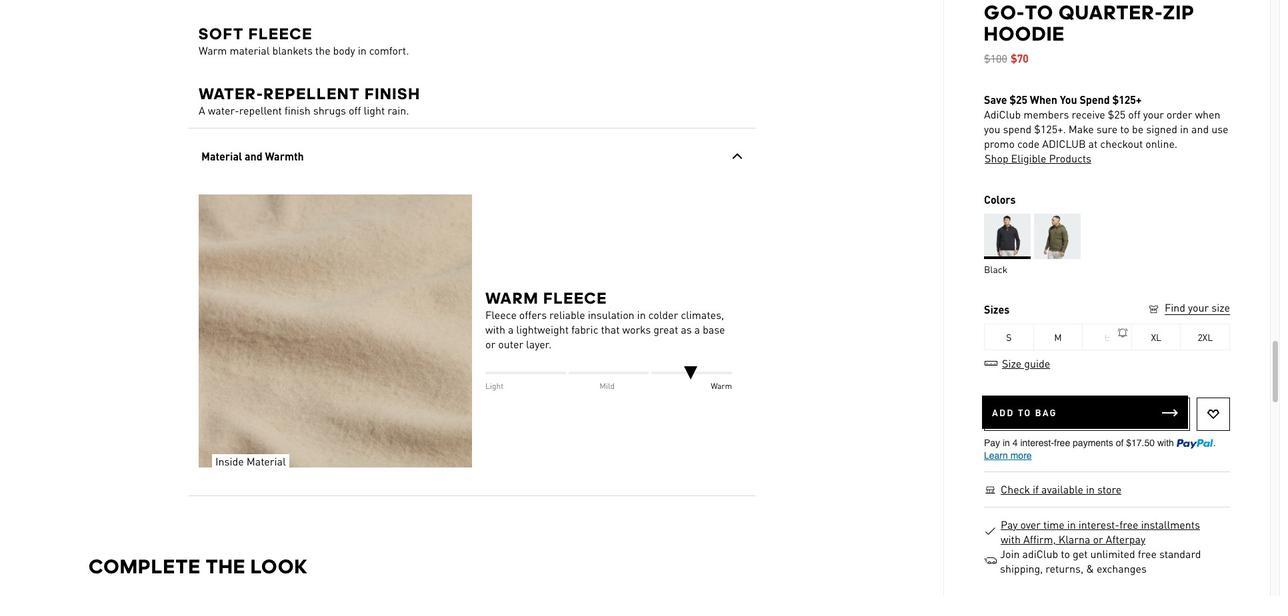 Task type: vqa. For each thing, say whether or not it's contained in the screenshot.
first the New from the top
no



Task type: locate. For each thing, give the bounding box(es) containing it.
1 vertical spatial to
[[1018, 407, 1032, 419]]

1 vertical spatial or
[[1093, 533, 1103, 547]]

size guide
[[1002, 357, 1050, 371]]

material right the inside on the left bottom of page
[[246, 455, 286, 469]]

1 vertical spatial and
[[244, 149, 262, 163]]

your inside save $25 when you spend $125+ adiclub members receive $25 off your order when you spend $125+. make sure to be signed in and use promo code adiclub at checkout online. shop eligible products
[[1143, 107, 1164, 121]]

a
[[508, 322, 513, 336], [694, 322, 700, 336]]

join adiclub to get unlimited free standard shipping, returns, & exchanges
[[1000, 547, 1201, 576]]

$70
[[1011, 51, 1029, 65]]

you
[[984, 122, 1000, 136]]

repellent
[[263, 84, 360, 103], [239, 103, 282, 117]]

colors
[[984, 193, 1016, 207]]

0 vertical spatial the
[[315, 43, 330, 57]]

complete the look
[[88, 555, 308, 579]]

to left bag
[[1018, 407, 1032, 419]]

in left store at the bottom right
[[1086, 483, 1095, 497]]

or down interest-
[[1093, 533, 1103, 547]]

a right as
[[694, 322, 700, 336]]

$25
[[1010, 93, 1028, 107], [1108, 107, 1126, 121]]

0 horizontal spatial your
[[1143, 107, 1164, 121]]

0 horizontal spatial finish
[[284, 103, 310, 117]]

warm left material
[[198, 43, 227, 57]]

free down the afterpay
[[1138, 547, 1157, 561]]

find your size image
[[1148, 303, 1160, 316]]

warm
[[198, 43, 227, 57], [485, 288, 539, 308], [711, 381, 732, 391]]

off up be
[[1128, 107, 1141, 121]]

0 horizontal spatial or
[[485, 337, 495, 351]]

0 horizontal spatial a
[[508, 322, 513, 336]]

1 horizontal spatial a
[[694, 322, 700, 336]]

to inside button
[[1018, 407, 1032, 419]]

1 vertical spatial to
[[1061, 547, 1070, 561]]

0 horizontal spatial $25
[[1010, 93, 1028, 107]]

1 horizontal spatial finish
[[365, 84, 420, 103]]

make
[[1069, 122, 1094, 136]]

1 vertical spatial your
[[1188, 301, 1209, 315]]

0 vertical spatial or
[[485, 337, 495, 351]]

pay over time in interest-free installments with affirm, klarna or afterpay link
[[1000, 518, 1222, 547]]

free up the afterpay
[[1120, 518, 1138, 532]]

0 vertical spatial warm
[[198, 43, 227, 57]]

in right the body
[[358, 43, 366, 57]]

and left warmth
[[244, 149, 262, 163]]

shop
[[985, 151, 1009, 165]]

lightweight
[[516, 322, 568, 336]]

warm inside soft fleece warm material blankets the body in comfort.
[[198, 43, 227, 57]]

fleece up 'outer'
[[485, 308, 516, 322]]

warm fleece fleece offers reliable insulation in colder climates, with a lightweight fabric that works great as a base or outer layer.
[[485, 288, 725, 351]]

product color: black image
[[984, 214, 1031, 259]]

0 vertical spatial your
[[1143, 107, 1164, 121]]

use
[[1212, 122, 1229, 136]]

$25 up sure
[[1108, 107, 1126, 121]]

promo
[[984, 137, 1015, 151]]

you
[[1060, 93, 1077, 107]]

material and warmth button
[[188, 129, 755, 185]]

check if available in store
[[1001, 483, 1122, 497]]

1 horizontal spatial material
[[246, 455, 286, 469]]

and inside button
[[244, 149, 262, 163]]

the left the body
[[315, 43, 330, 57]]

exchanges
[[1097, 562, 1147, 576]]

or inside the warm fleece fleece offers reliable insulation in colder climates, with a lightweight fabric that works great as a base or outer layer.
[[485, 337, 495, 351]]

1 horizontal spatial with
[[1001, 533, 1021, 547]]

the
[[315, 43, 330, 57], [206, 555, 245, 579]]

add to bag button
[[982, 396, 1188, 429]]

0 horizontal spatial the
[[206, 555, 245, 579]]

to up returns,
[[1061, 547, 1070, 561]]

warm inside the warm fleece fleece offers reliable insulation in colder climates, with a lightweight fabric that works great as a base or outer layer.
[[485, 288, 539, 308]]

works
[[622, 322, 651, 336]]

0 vertical spatial free
[[1120, 518, 1138, 532]]

go-
[[984, 1, 1025, 24]]

unlimited
[[1090, 547, 1135, 561]]

or
[[485, 337, 495, 351], [1093, 533, 1103, 547]]

in up klarna
[[1067, 518, 1076, 532]]

when
[[1030, 93, 1058, 107]]

to left be
[[1120, 122, 1130, 136]]

0 horizontal spatial material
[[201, 149, 242, 163]]

in down order on the top right of page
[[1180, 122, 1189, 136]]

eligible
[[1011, 151, 1046, 165]]

0 horizontal spatial warm
[[198, 43, 227, 57]]

1 vertical spatial free
[[1138, 547, 1157, 561]]

your left the size at right bottom
[[1188, 301, 1209, 315]]

to
[[1025, 1, 1054, 24], [1018, 407, 1032, 419]]

insulation
[[588, 308, 634, 322]]

in up works
[[637, 308, 646, 322]]

m
[[1054, 331, 1062, 343]]

0 horizontal spatial off
[[348, 103, 361, 117]]

l button
[[1083, 324, 1132, 351]]

free
[[1120, 518, 1138, 532], [1138, 547, 1157, 561]]

2 horizontal spatial warm
[[711, 381, 732, 391]]

1 vertical spatial with
[[1001, 533, 1021, 547]]

xl
[[1151, 331, 1161, 343]]

complete
[[88, 555, 201, 579]]

s button
[[985, 324, 1034, 351]]

finish
[[365, 84, 420, 103], [284, 103, 310, 117]]

interest-
[[1079, 518, 1120, 532]]

afterpay
[[1106, 533, 1146, 547]]

and down when
[[1192, 122, 1209, 136]]

warm down base
[[711, 381, 732, 391]]

or left 'outer'
[[485, 337, 495, 351]]

0 vertical spatial material
[[201, 149, 242, 163]]

free inside pay over time in interest-free installments with affirm, klarna or afterpay
[[1120, 518, 1138, 532]]

shipping,
[[1000, 562, 1043, 576]]

with up the join
[[1001, 533, 1021, 547]]

in
[[358, 43, 366, 57], [1180, 122, 1189, 136], [637, 308, 646, 322], [1086, 483, 1095, 497], [1067, 518, 1076, 532]]

0 horizontal spatial and
[[244, 149, 262, 163]]

to for add
[[1018, 407, 1032, 419]]

finish down comfort.
[[365, 84, 420, 103]]

look
[[250, 555, 308, 579]]

free inside join adiclub to get unlimited free standard shipping, returns, & exchanges
[[1138, 547, 1157, 561]]

$25 up adiclub at the top right of page
[[1010, 93, 1028, 107]]

your inside "button"
[[1188, 301, 1209, 315]]

warmth
[[265, 149, 304, 163]]

sure
[[1097, 122, 1118, 136]]

the left "look"
[[206, 555, 245, 579]]

adiclub
[[984, 107, 1021, 121]]

0 vertical spatial with
[[485, 322, 505, 336]]

0 vertical spatial to
[[1025, 1, 1054, 24]]

1 vertical spatial warm
[[485, 288, 539, 308]]

1 horizontal spatial the
[[315, 43, 330, 57]]

finish left shrugs
[[284, 103, 310, 117]]

with
[[485, 322, 505, 336], [1001, 533, 1021, 547]]

a
[[198, 103, 205, 117]]

to
[[1120, 122, 1130, 136], [1061, 547, 1070, 561]]

warm up lightweight
[[485, 288, 539, 308]]

2 vertical spatial warm
[[711, 381, 732, 391]]

check
[[1001, 483, 1030, 497]]

klarna
[[1059, 533, 1090, 547]]

to inside go-to quarter-zip hoodie $100 $70
[[1025, 1, 1054, 24]]

free for unlimited
[[1138, 547, 1157, 561]]

adiclub
[[1023, 547, 1058, 561]]

1 horizontal spatial and
[[1192, 122, 1209, 136]]

in inside pay over time in interest-free installments with affirm, klarna or afterpay
[[1067, 518, 1076, 532]]

1 horizontal spatial your
[[1188, 301, 1209, 315]]

inside
[[215, 455, 244, 469]]

0 horizontal spatial to
[[1061, 547, 1070, 561]]

2 a from the left
[[694, 322, 700, 336]]

store
[[1097, 483, 1122, 497]]

1 horizontal spatial warm
[[485, 288, 539, 308]]

standard
[[1159, 547, 1201, 561]]

hoodie
[[984, 22, 1065, 45]]

to up $70
[[1025, 1, 1054, 24]]

fleece up fabric
[[543, 288, 607, 308]]

your up signed
[[1143, 107, 1164, 121]]

1 horizontal spatial off
[[1128, 107, 1141, 121]]

water-
[[208, 103, 239, 117]]

2xl button
[[1181, 324, 1230, 351]]

off left light
[[348, 103, 361, 117]]

with up 'outer'
[[485, 322, 505, 336]]

a up 'outer'
[[508, 322, 513, 336]]

size
[[1212, 301, 1230, 315]]

0 horizontal spatial with
[[485, 322, 505, 336]]

to inside join adiclub to get unlimited free standard shipping, returns, & exchanges
[[1061, 547, 1070, 561]]

material down water-
[[201, 149, 242, 163]]

1 vertical spatial $25
[[1108, 107, 1126, 121]]

inside material
[[215, 455, 286, 469]]

as
[[681, 322, 692, 336]]

1 horizontal spatial or
[[1093, 533, 1103, 547]]

1 horizontal spatial to
[[1120, 122, 1130, 136]]

0 vertical spatial to
[[1120, 122, 1130, 136]]

shrugs
[[313, 103, 346, 117]]

product color: olive strata image
[[1034, 214, 1081, 259]]

1 vertical spatial material
[[246, 455, 286, 469]]

0 vertical spatial and
[[1192, 122, 1209, 136]]

your
[[1143, 107, 1164, 121], [1188, 301, 1209, 315]]



Task type: describe. For each thing, give the bounding box(es) containing it.
available
[[1042, 483, 1083, 497]]

mild
[[599, 381, 614, 391]]

repellent up material and warmth
[[239, 103, 282, 117]]

reliable
[[549, 308, 585, 322]]

checkout
[[1100, 137, 1143, 151]]

adiclub
[[1042, 137, 1086, 151]]

add to bag
[[992, 407, 1057, 419]]

or inside pay over time in interest-free installments with affirm, klarna or afterpay
[[1093, 533, 1103, 547]]

shop eligible products link
[[984, 151, 1092, 166]]

join
[[1000, 547, 1020, 561]]

pay
[[1001, 518, 1018, 532]]

base
[[702, 322, 725, 336]]

bag
[[1035, 407, 1057, 419]]

time
[[1043, 518, 1065, 532]]

and inside save $25 when you spend $125+ adiclub members receive $25 off your order when you spend $125+. make sure to be signed in and use promo code adiclub at checkout online. shop eligible products
[[1192, 122, 1209, 136]]

with inside pay over time in interest-free installments with affirm, klarna or afterpay
[[1001, 533, 1021, 547]]

1 vertical spatial the
[[206, 555, 245, 579]]

zip
[[1163, 1, 1195, 24]]

online.
[[1146, 137, 1178, 151]]

size guide link
[[984, 357, 1051, 371]]

off inside water-repellent finish a water-repellent finish shrugs off light rain.
[[348, 103, 361, 117]]

members
[[1024, 107, 1069, 121]]

warm for warm
[[711, 381, 732, 391]]

light
[[485, 381, 503, 391]]

&
[[1086, 562, 1094, 576]]

products
[[1049, 151, 1091, 165]]

guide
[[1024, 357, 1050, 371]]

water-
[[198, 84, 263, 103]]

if
[[1033, 483, 1039, 497]]

order
[[1167, 107, 1193, 121]]

off inside save $25 when you spend $125+ adiclub members receive $25 off your order when you spend $125+. make sure to be signed in and use promo code adiclub at checkout online. shop eligible products
[[1128, 107, 1141, 121]]

body
[[333, 43, 355, 57]]

material and warmth
[[201, 149, 304, 163]]

2xl
[[1198, 331, 1213, 343]]

black
[[984, 263, 1008, 275]]

save
[[984, 93, 1007, 107]]

warm for warm fleece fleece offers reliable insulation in colder climates, with a lightweight fabric that works great as a base or outer layer.
[[485, 288, 539, 308]]

l
[[1105, 331, 1110, 343]]

0 vertical spatial $25
[[1010, 93, 1028, 107]]

to inside save $25 when you spend $125+ adiclub members receive $25 off your order when you spend $125+. make sure to be signed in and use promo code adiclub at checkout online. shop eligible products
[[1120, 122, 1130, 136]]

layer.
[[526, 337, 551, 351]]

s
[[1006, 331, 1012, 343]]

colder
[[648, 308, 678, 322]]

add
[[992, 407, 1014, 419]]

signed
[[1146, 122, 1178, 136]]

fabric
[[571, 322, 598, 336]]

0 horizontal spatial fleece
[[485, 308, 516, 322]]

go-to quarter-zip hoodie $100 $70
[[984, 1, 1195, 65]]

xl button
[[1132, 324, 1181, 351]]

the inside soft fleece warm material blankets the body in comfort.
[[315, 43, 330, 57]]

great
[[653, 322, 678, 336]]

find your size button
[[1148, 301, 1230, 317]]

1 horizontal spatial fleece
[[543, 288, 607, 308]]

rain.
[[387, 103, 409, 117]]

at
[[1089, 137, 1098, 151]]

receive
[[1072, 107, 1105, 121]]

size
[[1002, 357, 1022, 371]]

with inside the warm fleece fleece offers reliable insulation in colder climates, with a lightweight fabric that works great as a base or outer layer.
[[485, 322, 505, 336]]

in inside button
[[1086, 483, 1095, 497]]

outer
[[498, 337, 523, 351]]

code
[[1017, 137, 1040, 151]]

warm fleece image
[[198, 195, 472, 468]]

m button
[[1034, 324, 1083, 351]]

spend
[[1080, 93, 1110, 107]]

when
[[1195, 107, 1221, 121]]

to for go-
[[1025, 1, 1054, 24]]

get
[[1073, 547, 1088, 561]]

comfort.
[[369, 43, 409, 57]]

material inside material and warmth button
[[201, 149, 242, 163]]

$125+.
[[1034, 122, 1066, 136]]

quarter-
[[1059, 1, 1163, 24]]

save $25 when you spend $125+ adiclub members receive $25 off your order when you spend $125+. make sure to be signed in and use promo code adiclub at checkout online. shop eligible products
[[984, 93, 1229, 165]]

1 a from the left
[[508, 322, 513, 336]]

in inside the warm fleece fleece offers reliable insulation in colder climates, with a lightweight fabric that works great as a base or outer layer.
[[637, 308, 646, 322]]

repellent down blankets on the left top
[[263, 84, 360, 103]]

find
[[1165, 301, 1186, 315]]

material
[[229, 43, 269, 57]]

installments
[[1141, 518, 1200, 532]]

1 horizontal spatial $25
[[1108, 107, 1126, 121]]

in inside save $25 when you spend $125+ adiclub members receive $25 off your order when you spend $125+. make sure to be signed in and use promo code adiclub at checkout online. shop eligible products
[[1180, 122, 1189, 136]]

sizes
[[984, 303, 1010, 317]]

fleece
[[248, 24, 313, 43]]

free for interest-
[[1120, 518, 1138, 532]]

offers
[[519, 308, 547, 322]]

light
[[363, 103, 385, 117]]

blankets
[[272, 43, 312, 57]]

affirm,
[[1023, 533, 1056, 547]]

that
[[601, 322, 619, 336]]

climates,
[[681, 308, 724, 322]]

over
[[1020, 518, 1041, 532]]

be
[[1132, 122, 1144, 136]]

spend
[[1003, 122, 1032, 136]]

returns,
[[1046, 562, 1084, 576]]

water-repellent finish a water-repellent finish shrugs off light rain.
[[198, 84, 420, 117]]

in inside soft fleece warm material blankets the body in comfort.
[[358, 43, 366, 57]]

$100
[[984, 51, 1007, 65]]

soft
[[198, 24, 244, 43]]



